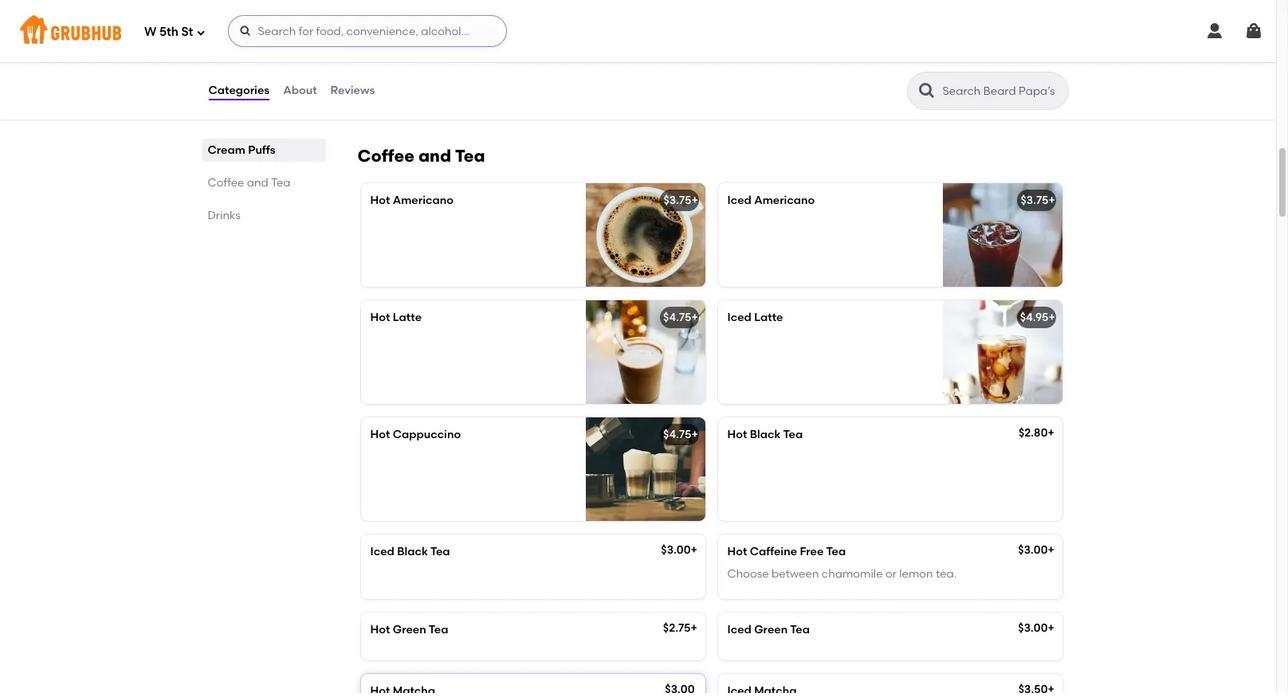Task type: describe. For each thing, give the bounding box(es) containing it.
1 horizontal spatial svg image
[[1206, 22, 1225, 41]]

1 horizontal spatial svg image
[[1032, 82, 1052, 101]]

$4.95 +
[[1021, 311, 1056, 325]]

between
[[772, 568, 819, 582]]

cream puffs
[[208, 144, 276, 157]]

shells
[[414, 58, 443, 71]]

our churro shell are comprised of original shells with cinnamon sugar fused with homemade recipe to bring perfection with delightful taste when paired with our cream fillings.
[[370, 42, 566, 120]]

coffee inside tab
[[208, 176, 244, 190]]

st
[[181, 24, 193, 39]]

reviews button
[[330, 62, 376, 120]]

hot cappuccino
[[370, 428, 461, 442]]

0 horizontal spatial svg image
[[240, 25, 252, 37]]

homemade
[[428, 74, 492, 88]]

with down shells
[[403, 74, 426, 88]]

categories
[[209, 84, 270, 97]]

americano for hot americano
[[393, 194, 454, 207]]

cream
[[486, 106, 522, 120]]

original
[[370, 58, 411, 71]]

hot caffeine free tea
[[728, 546, 846, 559]]

cream
[[208, 144, 245, 157]]

churro
[[393, 42, 429, 55]]

0 vertical spatial and
[[419, 146, 451, 166]]

churro image
[[586, 9, 705, 112]]

comprised
[[479, 42, 537, 55]]

with up our
[[460, 90, 483, 104]]

$3.75 + for hot americano
[[664, 194, 699, 207]]

chamomile
[[822, 568, 883, 582]]

hot for hot latte
[[370, 311, 390, 325]]

hot for hot black tea
[[728, 428, 748, 442]]

black for hot
[[750, 428, 781, 442]]

cream puffs tab
[[208, 142, 319, 159]]

about button
[[282, 62, 318, 120]]

lemon
[[900, 568, 934, 582]]

Search Beard Papa's search field
[[941, 84, 1064, 99]]

w
[[144, 24, 157, 39]]

tea inside tab
[[271, 176, 291, 190]]

delightful
[[485, 90, 536, 104]]

main navigation navigation
[[0, 0, 1277, 62]]

tea.
[[936, 568, 957, 582]]

1 horizontal spatial coffee
[[358, 146, 415, 166]]

to
[[531, 74, 542, 88]]

hot americano image
[[586, 183, 705, 287]]

iced for iced green tea
[[728, 623, 752, 637]]

5th
[[159, 24, 179, 39]]

cappuccino
[[393, 428, 461, 442]]

categories button
[[208, 62, 271, 120]]

$2.75 +
[[663, 622, 698, 635]]

free
[[800, 546, 824, 559]]

about
[[283, 84, 317, 97]]

caffeine
[[750, 546, 798, 559]]

iced for iced black tea
[[370, 546, 395, 559]]

$4.95
[[1021, 311, 1049, 325]]

$2.80
[[1019, 427, 1048, 440]]

puffs
[[248, 144, 276, 157]]

hot for hot americano
[[370, 194, 390, 207]]

our
[[370, 42, 391, 55]]

or
[[886, 568, 897, 582]]

$4.75 for iced
[[664, 311, 692, 325]]

fillings.
[[525, 106, 561, 120]]

$3.75 for hot americano
[[664, 194, 692, 207]]

$4.75 + for hot black tea
[[664, 428, 699, 442]]

with up homemade
[[446, 58, 468, 71]]

green for hot
[[393, 623, 426, 637]]

with left our
[[441, 106, 463, 120]]

iced for iced americano
[[728, 194, 752, 207]]



Task type: vqa. For each thing, say whether or not it's contained in the screenshot.
nearby
no



Task type: locate. For each thing, give the bounding box(es) containing it.
$4.75 + for iced latte
[[664, 311, 699, 325]]

americano
[[393, 194, 454, 207], [755, 194, 815, 207]]

2 $4.75 from the top
[[664, 428, 692, 442]]

fused
[[370, 74, 400, 88]]

americano for iced americano
[[755, 194, 815, 207]]

green down iced black tea
[[393, 623, 426, 637]]

and inside tab
[[247, 176, 269, 190]]

0 horizontal spatial coffee and tea
[[208, 176, 291, 190]]

1 vertical spatial black
[[397, 546, 428, 559]]

hot americano
[[370, 194, 454, 207]]

iced americano
[[728, 194, 815, 207]]

svg image
[[1245, 22, 1264, 41], [240, 25, 252, 37], [1032, 82, 1052, 101]]

1 horizontal spatial green
[[755, 623, 788, 637]]

sugar
[[529, 58, 559, 71]]

0 horizontal spatial coffee
[[208, 176, 244, 190]]

coffee and tea down cream puffs
[[208, 176, 291, 190]]

1 americano from the left
[[393, 194, 454, 207]]

1 horizontal spatial coffee and tea
[[358, 146, 485, 166]]

paired
[[402, 106, 438, 120]]

shell
[[431, 42, 456, 55]]

1 horizontal spatial $3.75 +
[[1021, 194, 1056, 207]]

iced latte
[[728, 311, 784, 325]]

0 vertical spatial black
[[750, 428, 781, 442]]

$4.75
[[664, 311, 692, 325], [664, 428, 692, 442]]

coffee and tea inside tab
[[208, 176, 291, 190]]

0 vertical spatial $4.75 +
[[664, 311, 699, 325]]

hot latte
[[370, 311, 422, 325]]

and down puffs
[[247, 176, 269, 190]]

choose between chamomile or lemon tea.
[[728, 568, 957, 582]]

recipe
[[494, 74, 528, 88]]

coffee and tea
[[358, 146, 485, 166], [208, 176, 291, 190]]

with
[[446, 58, 468, 71], [403, 74, 426, 88], [460, 90, 483, 104], [441, 106, 463, 120]]

1 horizontal spatial latte
[[755, 311, 784, 325]]

0 horizontal spatial americano
[[393, 194, 454, 207]]

0 horizontal spatial latte
[[393, 311, 422, 325]]

green for iced
[[755, 623, 788, 637]]

Search for food, convenience, alcohol... search field
[[228, 15, 508, 47]]

$3.75 +
[[664, 194, 699, 207], [1021, 194, 1056, 207]]

ube shell image
[[943, 9, 1063, 112]]

$3.75 for iced americano
[[1021, 194, 1049, 207]]

reviews
[[331, 84, 375, 97]]

and down paired
[[419, 146, 451, 166]]

2 horizontal spatial svg image
[[1245, 22, 1264, 41]]

coffee and tea down paired
[[358, 146, 485, 166]]

tea
[[455, 146, 485, 166], [271, 176, 291, 190], [784, 428, 803, 442], [431, 546, 450, 559], [827, 546, 846, 559], [429, 623, 449, 637], [791, 623, 810, 637]]

$3.00 for iced green tea
[[1019, 622, 1048, 635]]

hot cappuccino image
[[586, 418, 705, 522]]

0 horizontal spatial svg image
[[197, 28, 206, 37]]

cinnamon
[[471, 58, 526, 71]]

0 horizontal spatial $3.75 +
[[664, 194, 699, 207]]

1 vertical spatial $4.75 +
[[664, 428, 699, 442]]

drinks
[[208, 209, 241, 223]]

$4.75 +
[[664, 311, 699, 325], [664, 428, 699, 442]]

$3.00 +
[[661, 544, 698, 558], [1019, 544, 1055, 558], [1019, 622, 1055, 635]]

hot for hot green tea
[[370, 623, 390, 637]]

0 horizontal spatial $3.75
[[664, 194, 692, 207]]

2 americano from the left
[[755, 194, 815, 207]]

w 5th st
[[144, 24, 193, 39]]

latte for hot latte
[[393, 311, 422, 325]]

2 green from the left
[[755, 623, 788, 637]]

0 vertical spatial $4.75
[[664, 311, 692, 325]]

$3.75 + for iced americano
[[1021, 194, 1056, 207]]

iced black tea
[[370, 546, 450, 559]]

and
[[419, 146, 451, 166], [247, 176, 269, 190]]

latte
[[393, 311, 422, 325], [755, 311, 784, 325]]

hot green tea
[[370, 623, 449, 637]]

iced green tea
[[728, 623, 810, 637]]

1 $4.75 from the top
[[664, 311, 692, 325]]

1 horizontal spatial black
[[750, 428, 781, 442]]

hot latte image
[[586, 301, 705, 404]]

green
[[393, 623, 426, 637], [755, 623, 788, 637]]

$3.00
[[661, 544, 691, 558], [1019, 544, 1048, 558], [1019, 622, 1048, 635]]

hot for hot caffeine free tea
[[728, 546, 748, 559]]

$3.00 + for iced green tea
[[1019, 622, 1055, 635]]

1 $4.75 + from the top
[[664, 311, 699, 325]]

iced
[[728, 194, 752, 207], [728, 311, 752, 325], [370, 546, 395, 559], [728, 623, 752, 637]]

choose
[[728, 568, 769, 582]]

search icon image
[[918, 81, 937, 100]]

1 vertical spatial coffee and tea
[[208, 176, 291, 190]]

0 horizontal spatial and
[[247, 176, 269, 190]]

black
[[750, 428, 781, 442], [397, 546, 428, 559]]

bring
[[370, 90, 399, 104]]

+
[[692, 194, 699, 207], [1049, 194, 1056, 207], [692, 311, 699, 325], [1049, 311, 1056, 325], [1048, 427, 1055, 440], [692, 428, 699, 442], [691, 544, 698, 558], [1048, 544, 1055, 558], [691, 622, 698, 635], [1048, 622, 1055, 635]]

1 green from the left
[[393, 623, 426, 637]]

coffee
[[358, 146, 415, 166], [208, 176, 244, 190]]

churro
[[370, 19, 408, 33]]

hot
[[370, 194, 390, 207], [370, 311, 390, 325], [370, 428, 390, 442], [728, 428, 748, 442], [728, 546, 748, 559], [370, 623, 390, 637]]

1 latte from the left
[[393, 311, 422, 325]]

drinks tab
[[208, 207, 319, 224]]

2 $3.75 from the left
[[1021, 194, 1049, 207]]

our
[[466, 106, 484, 120]]

green down choose
[[755, 623, 788, 637]]

coffee down "when"
[[358, 146, 415, 166]]

1 $3.75 + from the left
[[664, 194, 699, 207]]

1 vertical spatial coffee
[[208, 176, 244, 190]]

perfection
[[401, 90, 457, 104]]

$3.00 for iced black tea
[[661, 544, 691, 558]]

hot for hot cappuccino
[[370, 428, 390, 442]]

1 vertical spatial $4.75
[[664, 428, 692, 442]]

hot black tea
[[728, 428, 803, 442]]

1 vertical spatial and
[[247, 176, 269, 190]]

coffee down cream
[[208, 176, 244, 190]]

latte for iced latte
[[755, 311, 784, 325]]

0 horizontal spatial black
[[397, 546, 428, 559]]

2 latte from the left
[[755, 311, 784, 325]]

iced for iced latte
[[728, 311, 752, 325]]

iced americano image
[[943, 183, 1063, 287]]

1 horizontal spatial and
[[419, 146, 451, 166]]

$2.80 +
[[1019, 427, 1055, 440]]

svg image
[[1206, 22, 1225, 41], [197, 28, 206, 37]]

coffee and tea tab
[[208, 175, 319, 191]]

0 vertical spatial coffee
[[358, 146, 415, 166]]

$3.75
[[664, 194, 692, 207], [1021, 194, 1049, 207]]

$2.75
[[663, 622, 691, 635]]

when
[[370, 106, 400, 120]]

0 horizontal spatial green
[[393, 623, 426, 637]]

$3.00 + for iced black tea
[[661, 544, 698, 558]]

black for iced
[[397, 546, 428, 559]]

2 $3.75 + from the left
[[1021, 194, 1056, 207]]

1 horizontal spatial americano
[[755, 194, 815, 207]]

0 vertical spatial coffee and tea
[[358, 146, 485, 166]]

1 horizontal spatial $3.75
[[1021, 194, 1049, 207]]

taste
[[539, 90, 566, 104]]

are
[[458, 42, 476, 55]]

of
[[540, 42, 550, 55]]

iced latte image
[[943, 301, 1063, 404]]

1 $3.75 from the left
[[664, 194, 692, 207]]

2 $4.75 + from the top
[[664, 428, 699, 442]]

$4.75 for hot
[[664, 428, 692, 442]]



